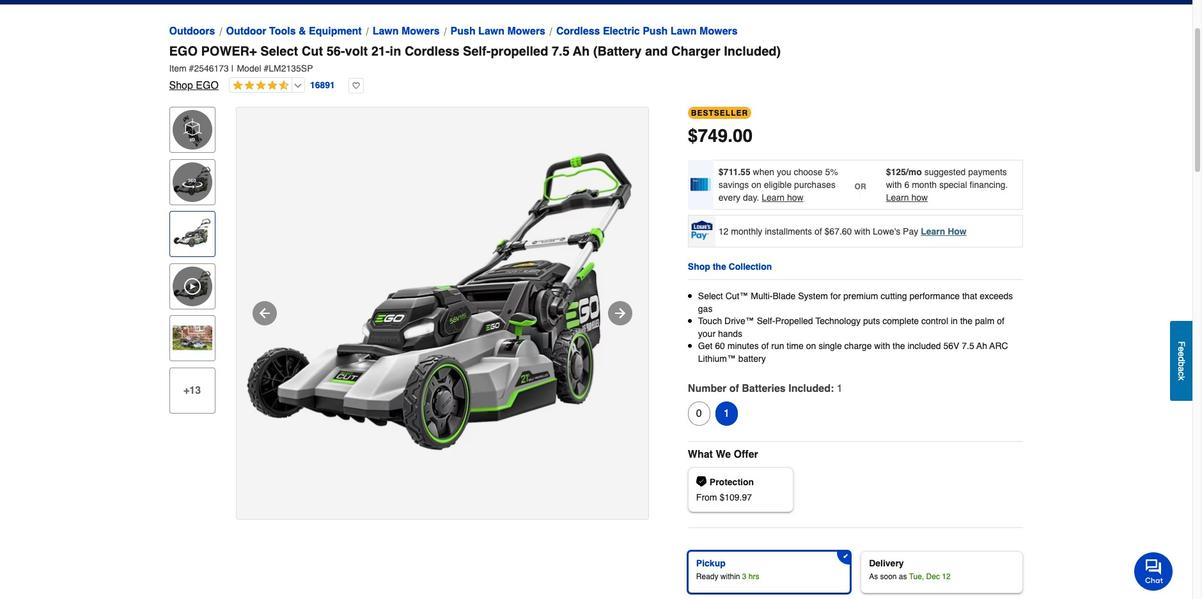 Task type: vqa. For each thing, say whether or not it's contained in the screenshot.
Shop the Collection Link
yes



Task type: locate. For each thing, give the bounding box(es) containing it.
self- inside ego power+ select cut 56-volt 21-in cordless self-propelled 7.5 ah (battery and charger included) item # 2546173 | model # lm2135sp
[[463, 44, 491, 59]]

f
[[1177, 341, 1187, 347]]

select
[[260, 44, 298, 59], [698, 291, 723, 301]]

1 push from the left
[[451, 26, 476, 37]]

2 how from the left
[[912, 192, 928, 203]]

single
[[819, 341, 842, 351]]

1 lawn from the left
[[373, 26, 399, 37]]

12 right 'lowes pay logo'
[[719, 226, 729, 236]]

model
[[237, 63, 261, 74]]

push lawn mowers link
[[451, 24, 545, 39]]

ah inside ego power+ select cut 56-volt 21-in cordless self-propelled 7.5 ah (battery and charger included) item # 2546173 | model # lm2135sp
[[573, 44, 590, 59]]

electric
[[603, 26, 640, 37]]

shop the collection
[[688, 262, 772, 272]]

minutes
[[728, 341, 759, 351]]

12 monthly installments of $67.60 with lowe's pay learn how
[[719, 226, 967, 236]]

1 mowers from the left
[[402, 26, 440, 37]]

learn inside "suggested payments with 6 month special financing. learn how"
[[886, 192, 909, 203]]

1 horizontal spatial 7.5
[[962, 341, 974, 351]]

0 horizontal spatial lawn
[[373, 26, 399, 37]]

ah left arc
[[977, 341, 987, 351]]

installments
[[765, 226, 812, 236]]

the left palm
[[960, 316, 973, 326]]

0 horizontal spatial push
[[451, 26, 476, 37]]

1 horizontal spatial in
[[951, 316, 958, 326]]

protection plan filled image
[[696, 476, 707, 486]]

the down the complete
[[893, 341, 905, 351]]

0 horizontal spatial select
[[260, 44, 298, 59]]

in
[[390, 44, 401, 59], [951, 316, 958, 326]]

0 horizontal spatial self-
[[463, 44, 491, 59]]

1 horizontal spatial mowers
[[507, 26, 545, 37]]

collection
[[729, 262, 772, 272]]

0 horizontal spatial #
[[189, 63, 194, 74]]

on right time
[[806, 341, 816, 351]]

option group
[[683, 546, 1029, 598]]

749
[[698, 125, 728, 146]]

1 horizontal spatial on
[[806, 341, 816, 351]]

1 vertical spatial self-
[[757, 316, 775, 326]]

learn down 6
[[886, 192, 909, 203]]

lm2135sp
[[269, 63, 313, 74]]

performance
[[910, 291, 960, 301]]

2 horizontal spatial the
[[960, 316, 973, 326]]

lawn up ego power+ select cut 56-volt 21-in cordless self-propelled 7.5 ah (battery and charger included) item # 2546173 | model # lm2135sp
[[478, 26, 505, 37]]

2546173
[[194, 63, 229, 74]]

12 right dec
[[942, 572, 951, 581]]

ego up the item
[[169, 44, 198, 59]]

b
[[1177, 362, 1187, 366]]

1 vertical spatial 1
[[724, 408, 729, 419]]

tue,
[[909, 572, 924, 581]]

learn right pay
[[921, 226, 945, 236]]

2 push from the left
[[643, 26, 668, 37]]

0 horizontal spatial shop
[[169, 80, 193, 91]]

with
[[886, 180, 902, 190], [855, 226, 870, 236], [874, 341, 890, 351]]

learn how link
[[921, 226, 967, 236]]

$67.60
[[825, 226, 852, 236]]

ego power+ select cut 56-volt 21-in cordless self-propelled 7.5 ah (battery and charger included) item # 2546173 | model # lm2135sp
[[169, 44, 781, 74]]

lawn up charger
[[671, 26, 697, 37]]

1 horizontal spatial lawn
[[478, 26, 505, 37]]

0 vertical spatial 7.5
[[552, 44, 570, 59]]

when you choose 5% savings on eligible purchases every day.
[[719, 167, 838, 203]]

control
[[921, 316, 948, 326]]

1 right :
[[837, 383, 843, 394]]

$711.55
[[719, 167, 751, 177]]

$125/mo
[[886, 167, 922, 177]]

shop down 'lowes pay logo'
[[688, 262, 710, 272]]

0 horizontal spatial learn how button
[[762, 191, 804, 204]]

mowers up ego power+ select cut 56-volt 21-in cordless self-propelled 7.5 ah (battery and charger included) item # 2546173 | model # lm2135sp
[[402, 26, 440, 37]]

shop down the item
[[169, 80, 193, 91]]

1 right 0
[[724, 408, 729, 419]]

7.5
[[552, 44, 570, 59], [962, 341, 974, 351]]

(battery
[[593, 44, 642, 59]]

learn how button down eligible
[[762, 191, 804, 204]]

outdoors
[[169, 26, 215, 37]]

1 learn how button from the left
[[762, 191, 804, 204]]

1 vertical spatial shop
[[688, 262, 710, 272]]

select down tools
[[260, 44, 298, 59]]

self- down the multi-
[[757, 316, 775, 326]]

0 vertical spatial self-
[[463, 44, 491, 59]]

1 vertical spatial on
[[806, 341, 816, 351]]

hrs
[[749, 572, 759, 581]]

shop the collection link
[[688, 259, 772, 274]]

1 vertical spatial the
[[960, 316, 973, 326]]

push up ego power+ select cut 56-volt 21-in cordless self-propelled 7.5 ah (battery and charger included) item # 2546173 | model # lm2135sp
[[451, 26, 476, 37]]

56v
[[944, 341, 959, 351]]

2 horizontal spatial lawn
[[671, 26, 697, 37]]

with right $67.60 on the top right
[[855, 226, 870, 236]]

get
[[698, 341, 713, 351]]

0 horizontal spatial 12
[[719, 226, 729, 236]]

self- down push lawn mowers 'link'
[[463, 44, 491, 59]]

0 horizontal spatial in
[[390, 44, 401, 59]]

from
[[696, 492, 717, 502]]

2 e from the top
[[1177, 352, 1187, 357]]

how down eligible
[[787, 192, 804, 203]]

drive™
[[725, 316, 754, 326]]

1 horizontal spatial #
[[264, 63, 269, 74]]

:
[[831, 383, 834, 394]]

0 horizontal spatial mowers
[[402, 26, 440, 37]]

financing.
[[970, 180, 1008, 190]]

2 # from the left
[[264, 63, 269, 74]]

dec
[[926, 572, 940, 581]]

propelled
[[775, 316, 813, 326]]

0 horizontal spatial on
[[752, 180, 761, 190]]

as
[[899, 572, 907, 581]]

outdoor
[[226, 26, 266, 37]]

0 horizontal spatial 7.5
[[552, 44, 570, 59]]

1 horizontal spatial 1
[[837, 383, 843, 394]]

0 horizontal spatial cordless
[[405, 44, 459, 59]]

with inside select cut™ multi-blade system for premium cutting performance that exceeds gas touch drive™ self-propelled technology puts complete control in the palm of your hands get 60 minutes of run time on single charge with the included 56v 7.5 ah arc lithium™ battery
[[874, 341, 890, 351]]

protection from $109.97
[[696, 477, 754, 502]]

time
[[787, 341, 804, 351]]

system
[[798, 291, 828, 301]]

select cut™ multi-blade system for premium cutting performance that exceeds gas touch drive™ self-propelled technology puts complete control in the palm of your hands get 60 minutes of run time on single charge with the included 56v 7.5 ah arc lithium™ battery
[[698, 291, 1013, 364]]

2 lawn from the left
[[478, 26, 505, 37]]

2 mowers from the left
[[507, 26, 545, 37]]

e up b
[[1177, 352, 1187, 357]]

|
[[231, 63, 234, 74]]

mowers up charger
[[700, 26, 738, 37]]

0 vertical spatial shop
[[169, 80, 193, 91]]

ego  #lm2135sp - thumbnail image
[[172, 214, 212, 254]]

0 vertical spatial ah
[[573, 44, 590, 59]]

0 vertical spatial in
[[390, 44, 401, 59]]

mowers up propelled
[[507, 26, 545, 37]]

7.5 inside ego power+ select cut 56-volt 21-in cordless self-propelled 7.5 ah (battery and charger included) item # 2546173 | model # lm2135sp
[[552, 44, 570, 59]]

in right control
[[951, 316, 958, 326]]

delivery
[[869, 558, 904, 568]]

0 vertical spatial on
[[752, 180, 761, 190]]

for
[[831, 291, 841, 301]]

e up d
[[1177, 347, 1187, 352]]

ego
[[169, 44, 198, 59], [196, 80, 219, 91]]

0 horizontal spatial the
[[713, 262, 726, 272]]

with left 6
[[886, 180, 902, 190]]

day.
[[743, 192, 759, 203]]

7.5 right 56v
[[962, 341, 974, 351]]

None search field
[[464, 0, 813, 4]]

on inside select cut™ multi-blade system for premium cutting performance that exceeds gas touch drive™ self-propelled technology puts complete control in the palm of your hands get 60 minutes of run time on single charge with the included 56v 7.5 ah arc lithium™ battery
[[806, 341, 816, 351]]

2 horizontal spatial mowers
[[700, 26, 738, 37]]

0 vertical spatial 1
[[837, 383, 843, 394]]

select up gas
[[698, 291, 723, 301]]

technology
[[816, 316, 861, 326]]

lawn up 21-
[[373, 26, 399, 37]]

3
[[742, 572, 747, 581]]

what
[[688, 449, 713, 460]]

self-
[[463, 44, 491, 59], [757, 316, 775, 326]]

cordless down the lawn mowers
[[405, 44, 459, 59]]

1 vertical spatial 12
[[942, 572, 951, 581]]

12 inside delivery as soon as tue, dec 12
[[942, 572, 951, 581]]

1 horizontal spatial push
[[643, 26, 668, 37]]

included
[[908, 341, 941, 351]]

blade
[[773, 291, 796, 301]]

purchases
[[794, 180, 836, 190]]

ego down 2546173
[[196, 80, 219, 91]]

0 vertical spatial ego
[[169, 44, 198, 59]]

how
[[948, 226, 967, 236]]

2 vertical spatial the
[[893, 341, 905, 351]]

21-
[[371, 44, 390, 59]]

premium
[[843, 291, 878, 301]]

1 vertical spatial cordless
[[405, 44, 459, 59]]

1 vertical spatial select
[[698, 291, 723, 301]]

1 vertical spatial in
[[951, 316, 958, 326]]

select inside ego power+ select cut 56-volt 21-in cordless self-propelled 7.5 ah (battery and charger included) item # 2546173 | model # lm2135sp
[[260, 44, 298, 59]]

# right the item
[[189, 63, 194, 74]]

gas
[[698, 303, 713, 314]]

on up day.
[[752, 180, 761, 190]]

every
[[719, 192, 741, 203]]

0 horizontal spatial 1
[[724, 408, 729, 419]]

learn down eligible
[[762, 192, 785, 203]]

how
[[787, 192, 804, 203], [912, 192, 928, 203]]

f e e d b a c k button
[[1170, 321, 1193, 401]]

2 horizontal spatial learn
[[921, 226, 945, 236]]

7.5 up item number 2 5 4 6 1 7 3 and model number l m 2 1 3 5 s p element
[[552, 44, 570, 59]]

1 vertical spatial ah
[[977, 341, 987, 351]]

0 horizontal spatial ah
[[573, 44, 590, 59]]

how down 'month' at the right top of page
[[912, 192, 928, 203]]

select inside select cut™ multi-blade system for premium cutting performance that exceeds gas touch drive™ self-propelled technology puts complete control in the palm of your hands get 60 minutes of run time on single charge with the included 56v 7.5 ah arc lithium™ battery
[[698, 291, 723, 301]]

cordless up item number 2 5 4 6 1 7 3 and model number l m 2 1 3 5 s p element
[[556, 26, 600, 37]]

0 vertical spatial the
[[713, 262, 726, 272]]

delivery as soon as tue, dec 12
[[869, 558, 951, 581]]

the left collection
[[713, 262, 726, 272]]

run
[[771, 341, 784, 351]]

0 vertical spatial cordless
[[556, 26, 600, 37]]

arc
[[990, 341, 1008, 351]]

2 learn how button from the left
[[886, 191, 928, 204]]

1 vertical spatial 7.5
[[962, 341, 974, 351]]

1 horizontal spatial ah
[[977, 341, 987, 351]]

learn how button down 6
[[886, 191, 928, 204]]

savings
[[719, 180, 749, 190]]

2 vertical spatial with
[[874, 341, 890, 351]]

1 horizontal spatial learn
[[886, 192, 909, 203]]

push up and
[[643, 26, 668, 37]]

0 horizontal spatial how
[[787, 192, 804, 203]]

1 horizontal spatial select
[[698, 291, 723, 301]]

# right "model"
[[264, 63, 269, 74]]

0 horizontal spatial learn
[[762, 192, 785, 203]]

1 horizontal spatial shop
[[688, 262, 710, 272]]

0 vertical spatial with
[[886, 180, 902, 190]]

chat invite button image
[[1134, 552, 1173, 591]]

1 horizontal spatial how
[[912, 192, 928, 203]]

in down lawn mowers link
[[390, 44, 401, 59]]

1 horizontal spatial learn how button
[[886, 191, 928, 204]]

and
[[645, 44, 668, 59]]

cut™
[[726, 291, 748, 301]]

0 vertical spatial select
[[260, 44, 298, 59]]

1 horizontal spatial cordless
[[556, 26, 600, 37]]

1 horizontal spatial 12
[[942, 572, 951, 581]]

cordless
[[556, 26, 600, 37], [405, 44, 459, 59]]

ah up item number 2 5 4 6 1 7 3 and model number l m 2 1 3 5 s p element
[[573, 44, 590, 59]]

with right charge
[[874, 341, 890, 351]]

arrow left image
[[257, 306, 272, 321]]

with inside "suggested payments with 6 month special financing. learn how"
[[886, 180, 902, 190]]

1 horizontal spatial self-
[[757, 316, 775, 326]]

the
[[713, 262, 726, 272], [960, 316, 973, 326], [893, 341, 905, 351]]



Task type: describe. For each thing, give the bounding box(es) containing it.
k
[[1177, 376, 1187, 380]]

exceeds
[[980, 291, 1013, 301]]

shop for shop the collection
[[688, 262, 710, 272]]

7.5 inside select cut™ multi-blade system for premium cutting performance that exceeds gas touch drive™ self-propelled technology puts complete control in the palm of your hands get 60 minutes of run time on single charge with the included 56v 7.5 ah arc lithium™ battery
[[962, 341, 974, 351]]

outdoor tools & equipment link
[[226, 24, 362, 39]]

shop for shop ego
[[169, 80, 193, 91]]

of right number
[[729, 383, 739, 394]]

1 how from the left
[[787, 192, 804, 203]]

number of batteries included : 1
[[688, 383, 843, 394]]

push inside 'link'
[[451, 26, 476, 37]]

item
[[169, 63, 187, 74]]

choose
[[794, 167, 823, 177]]

hands
[[718, 329, 743, 339]]

shop ego
[[169, 80, 219, 91]]

in inside select cut™ multi-blade system for premium cutting performance that exceeds gas touch drive™ self-propelled technology puts complete control in the palm of your hands get 60 minutes of run time on single charge with the included 56v 7.5 ah arc lithium™ battery
[[951, 316, 958, 326]]

6
[[905, 180, 910, 190]]

3 lawn from the left
[[671, 26, 697, 37]]

lithium™
[[698, 354, 736, 364]]

charger
[[671, 44, 721, 59]]

protection
[[710, 477, 754, 487]]

1 vertical spatial ego
[[196, 80, 219, 91]]

ah inside select cut™ multi-blade system for premium cutting performance that exceeds gas touch drive™ self-propelled technology puts complete control in the palm of your hands get 60 minutes of run time on single charge with the included 56v 7.5 ah arc lithium™ battery
[[977, 341, 987, 351]]

touch
[[698, 316, 722, 326]]

0 vertical spatial 12
[[719, 226, 729, 236]]

palm
[[975, 316, 995, 326]]

complete
[[883, 316, 919, 326]]

heart outline image
[[348, 78, 364, 93]]

included)
[[724, 44, 781, 59]]

56-
[[327, 44, 345, 59]]

what we offer
[[688, 449, 758, 460]]

or
[[855, 182, 866, 191]]

00
[[733, 125, 753, 146]]

suggested payments with 6 month special financing. learn how
[[886, 167, 1008, 203]]

equipment
[[309, 26, 362, 37]]

when
[[753, 167, 774, 177]]

pickup
[[696, 558, 726, 568]]

5%
[[825, 167, 838, 177]]

cordless inside ego power+ select cut 56-volt 21-in cordless self-propelled 7.5 ah (battery and charger included) item # 2546173 | model # lm2135sp
[[405, 44, 459, 59]]

your
[[698, 329, 716, 339]]

included
[[789, 383, 831, 394]]

offer
[[734, 449, 758, 460]]

ego inside ego power+ select cut 56-volt 21-in cordless self-propelled 7.5 ah (battery and charger included) item # 2546173 | model # lm2135sp
[[169, 44, 198, 59]]

$
[[688, 125, 698, 146]]

option group containing pickup
[[683, 546, 1029, 598]]

push lawn mowers
[[451, 26, 545, 37]]

16891
[[310, 80, 335, 90]]

a
[[1177, 366, 1187, 371]]

puts
[[863, 316, 880, 326]]

lawn mowers link
[[373, 24, 440, 39]]

special
[[939, 180, 967, 190]]

in inside ego power+ select cut 56-volt 21-in cordless self-propelled 7.5 ah (battery and charger included) item # 2546173 | model # lm2135sp
[[390, 44, 401, 59]]

that
[[962, 291, 977, 301]]

we
[[716, 449, 731, 460]]

ego  #lm2135sp - thumbnail2 image
[[172, 319, 212, 358]]

of left run
[[761, 341, 769, 351]]

arrow right image
[[612, 306, 628, 321]]

of left $67.60 on the top right
[[815, 226, 822, 236]]

within
[[721, 572, 740, 581]]

item number 2 5 4 6 1 7 3 and model number l m 2 1 3 5 s p element
[[169, 62, 1024, 75]]

ego  #lm2135sp image
[[236, 107, 648, 519]]

soon
[[880, 572, 897, 581]]

c
[[1177, 371, 1187, 376]]

mowers inside 'link'
[[507, 26, 545, 37]]

number
[[688, 383, 727, 394]]

how inside "suggested payments with 6 month special financing. learn how"
[[912, 192, 928, 203]]

pickup ready within 3 hrs
[[696, 558, 759, 581]]

batteries
[[742, 383, 786, 394]]

monthly
[[731, 226, 762, 236]]

lawn inside 'link'
[[478, 26, 505, 37]]

suggested
[[924, 167, 966, 177]]

1 e from the top
[[1177, 347, 1187, 352]]

60
[[715, 341, 725, 351]]

self- inside select cut™ multi-blade system for premium cutting performance that exceeds gas touch drive™ self-propelled technology puts complete control in the palm of your hands get 60 minutes of run time on single charge with the included 56v 7.5 ah arc lithium™ battery
[[757, 316, 775, 326]]

d
[[1177, 357, 1187, 362]]

3 mowers from the left
[[700, 26, 738, 37]]

power+
[[201, 44, 257, 59]]

of right palm
[[997, 316, 1005, 326]]

learn how button for $125/mo
[[886, 191, 928, 204]]

multi-
[[751, 291, 773, 301]]

volt
[[345, 44, 368, 59]]

outdoor tools & equipment
[[226, 26, 362, 37]]

1 vertical spatial with
[[855, 226, 870, 236]]

on inside when you choose 5% savings on eligible purchases every day.
[[752, 180, 761, 190]]

1 horizontal spatial the
[[893, 341, 905, 351]]

.
[[728, 125, 733, 146]]

cut
[[302, 44, 323, 59]]

as
[[869, 572, 878, 581]]

learn how
[[762, 192, 804, 203]]

f e e d b a c k
[[1177, 341, 1187, 380]]

4.6 stars image
[[229, 80, 289, 92]]

&
[[299, 26, 306, 37]]

lowes pay logo image
[[689, 221, 715, 240]]

$109.97
[[720, 492, 752, 502]]

1 # from the left
[[189, 63, 194, 74]]

learn how button for $711.55
[[762, 191, 804, 204]]

ready
[[696, 572, 718, 581]]

tools
[[269, 26, 296, 37]]

$ 749 . 00
[[688, 125, 753, 146]]

battery
[[739, 354, 766, 364]]

eligible
[[764, 180, 792, 190]]

lowe's
[[873, 226, 901, 236]]

cordless electric push lawn mowers
[[556, 26, 738, 37]]

lawn mowers
[[373, 26, 440, 37]]

month
[[912, 180, 937, 190]]



